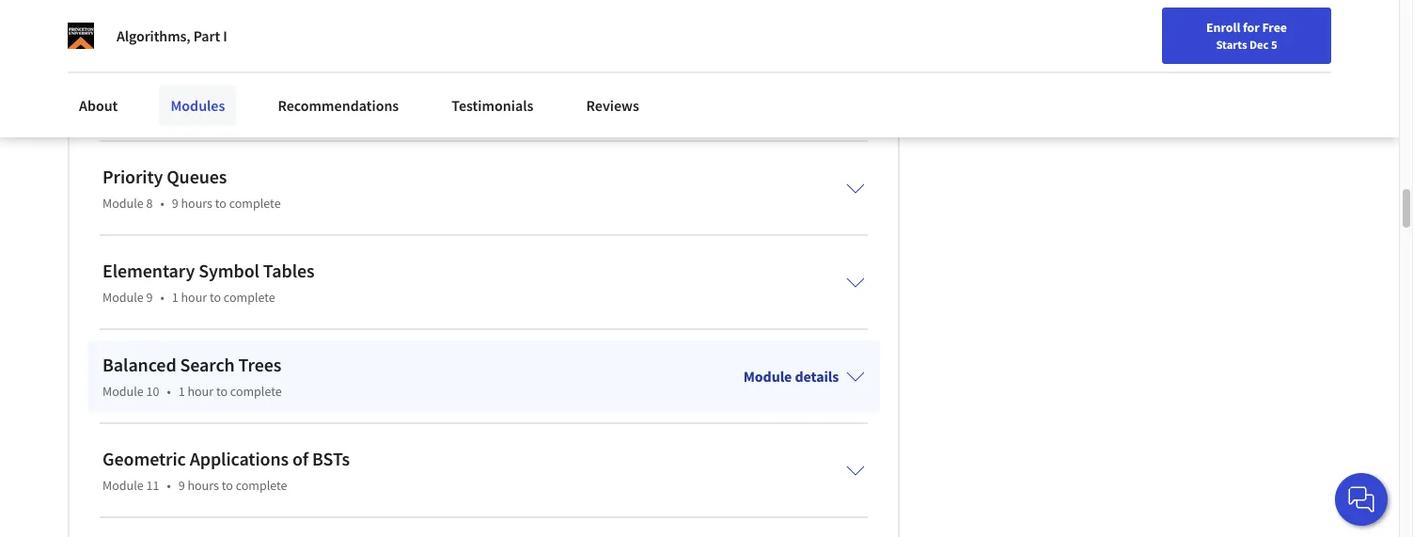 Task type: locate. For each thing, give the bounding box(es) containing it.
complete inside balanced search trees module 10 • 1 hour to complete
[[230, 383, 282, 400]]

hours
[[181, 195, 213, 212], [188, 477, 219, 494]]

algorithms, part i
[[117, 26, 227, 45]]

trees
[[239, 353, 282, 376]]

module inside priority queues module 8 • 9 hours to complete
[[103, 195, 144, 212]]

complete down applications
[[236, 477, 287, 494]]

9 right 11
[[178, 477, 185, 494]]

1 inside balanced search trees module 10 • 1 hour to complete
[[178, 383, 185, 400]]

coursera image
[[23, 15, 142, 45]]

• right 11
[[167, 477, 171, 494]]

module left details
[[744, 367, 792, 386]]

0 vertical spatial 1
[[172, 289, 178, 306]]

algorithms,
[[117, 26, 191, 45]]

1 vertical spatial hours
[[188, 477, 219, 494]]

to down search
[[216, 383, 228, 400]]

testimonials link
[[441, 85, 545, 126]]

to inside "elementary symbol tables module 9 • 1 hour to complete"
[[210, 289, 221, 306]]

complete
[[229, 195, 281, 212], [224, 289, 275, 306], [230, 383, 282, 400], [236, 477, 287, 494]]

• right 8
[[160, 195, 164, 212]]

hour
[[181, 289, 207, 306], [188, 383, 214, 400]]

1 vertical spatial hour
[[188, 383, 214, 400]]

complete inside geometric applications of bsts module 11 • 9 hours to complete
[[236, 477, 287, 494]]

1 vertical spatial 9
[[146, 289, 153, 306]]

hour down symbol
[[181, 289, 207, 306]]

9 inside geometric applications of bsts module 11 • 9 hours to complete
[[178, 477, 185, 494]]

complete down symbol
[[224, 289, 275, 306]]

0 vertical spatial hour
[[181, 289, 207, 306]]

module left 11
[[103, 477, 144, 494]]

11
[[146, 477, 159, 494]]

9
[[172, 195, 178, 212], [146, 289, 153, 306], [178, 477, 185, 494]]

to down symbol
[[210, 289, 221, 306]]

• inside "elementary symbol tables module 9 • 1 hour to complete"
[[160, 289, 164, 306]]

chat with us image
[[1347, 484, 1377, 515]]

hours down applications
[[188, 477, 219, 494]]

1 inside "elementary symbol tables module 9 • 1 hour to complete"
[[172, 289, 178, 306]]

hour inside balanced search trees module 10 • 1 hour to complete
[[188, 383, 214, 400]]

for
[[1244, 19, 1260, 36]]

9 right 8
[[172, 195, 178, 212]]

elementary
[[103, 259, 195, 282]]

recommendations
[[278, 96, 399, 115]]

complete down trees
[[230, 383, 282, 400]]

to down applications
[[222, 477, 233, 494]]

dec
[[1250, 37, 1269, 52]]

• inside priority queues module 8 • 9 hours to complete
[[160, 195, 164, 212]]

hours inside priority queues module 8 • 9 hours to complete
[[181, 195, 213, 212]]

9 down 'elementary'
[[146, 289, 153, 306]]

reviews
[[587, 96, 640, 115]]

hour for symbol
[[181, 289, 207, 306]]

hour down search
[[188, 383, 214, 400]]

module
[[103, 195, 144, 212], [103, 289, 144, 306], [744, 367, 792, 386], [103, 383, 144, 400], [103, 477, 144, 494]]

hours inside geometric applications of bsts module 11 • 9 hours to complete
[[188, 477, 219, 494]]

module left 10
[[103, 383, 144, 400]]

10
[[146, 383, 159, 400]]

priority queues module 8 • 9 hours to complete
[[103, 165, 281, 212]]

bsts
[[312, 447, 350, 470]]

0 vertical spatial 9
[[172, 195, 178, 212]]

about
[[79, 96, 118, 115]]

geometric applications of bsts module 11 • 9 hours to complete
[[103, 447, 350, 494]]

complete up symbol
[[229, 195, 281, 212]]

queues
[[167, 165, 227, 188]]

1
[[172, 289, 178, 306], [178, 383, 185, 400]]

reviews link
[[575, 85, 651, 126]]

• right 10
[[167, 383, 171, 400]]

princeton university image
[[68, 23, 94, 49]]

0 vertical spatial hours
[[181, 195, 213, 212]]

1 vertical spatial 1
[[178, 383, 185, 400]]

1 right 10
[[178, 383, 185, 400]]

to
[[215, 195, 227, 212], [210, 289, 221, 306], [216, 383, 228, 400], [222, 477, 233, 494]]

•
[[160, 195, 164, 212], [160, 289, 164, 306], [167, 383, 171, 400], [167, 477, 171, 494]]

• down 'elementary'
[[160, 289, 164, 306]]

priority
[[103, 165, 163, 188]]

search
[[180, 353, 235, 376]]

to down the "queues"
[[215, 195, 227, 212]]

hours down the "queues"
[[181, 195, 213, 212]]

module inside balanced search trees module 10 • 1 hour to complete
[[103, 383, 144, 400]]

1 down 'elementary'
[[172, 289, 178, 306]]

2 vertical spatial 9
[[178, 477, 185, 494]]

8
[[146, 195, 153, 212]]

module details
[[744, 367, 839, 386]]

module down 'elementary'
[[103, 289, 144, 306]]

hour inside "elementary symbol tables module 9 • 1 hour to complete"
[[181, 289, 207, 306]]

module left 8
[[103, 195, 144, 212]]

part
[[194, 26, 220, 45]]

menu item
[[1005, 19, 1126, 80]]



Task type: describe. For each thing, give the bounding box(es) containing it.
balanced search trees module 10 • 1 hour to complete
[[103, 353, 282, 400]]

details
[[795, 367, 839, 386]]

9 inside "elementary symbol tables module 9 • 1 hour to complete"
[[146, 289, 153, 306]]

module inside geometric applications of bsts module 11 • 9 hours to complete
[[103, 477, 144, 494]]

module inside "elementary symbol tables module 9 • 1 hour to complete"
[[103, 289, 144, 306]]

1 for elementary
[[172, 289, 178, 306]]

to inside priority queues module 8 • 9 hours to complete
[[215, 195, 227, 212]]

9 inside priority queues module 8 • 9 hours to complete
[[172, 195, 178, 212]]

to inside geometric applications of bsts module 11 • 9 hours to complete
[[222, 477, 233, 494]]

applications
[[190, 447, 289, 470]]

to inside balanced search trees module 10 • 1 hour to complete
[[216, 383, 228, 400]]

enroll
[[1207, 19, 1241, 36]]

hour for search
[[188, 383, 214, 400]]

geometric
[[103, 447, 186, 470]]

free
[[1263, 19, 1288, 36]]

modules
[[171, 96, 225, 115]]

complete inside priority queues module 8 • 9 hours to complete
[[229, 195, 281, 212]]

1 for balanced
[[178, 383, 185, 400]]

• inside balanced search trees module 10 • 1 hour to complete
[[167, 383, 171, 400]]

starts
[[1217, 37, 1248, 52]]

balanced
[[103, 353, 176, 376]]

show notifications image
[[1146, 24, 1168, 46]]

i
[[223, 26, 227, 45]]

modules link
[[159, 85, 236, 126]]

• inside geometric applications of bsts module 11 • 9 hours to complete
[[167, 477, 171, 494]]

about link
[[68, 85, 129, 126]]

symbol
[[199, 259, 260, 282]]

enroll for free starts dec 5
[[1207, 19, 1288, 52]]

5
[[1272, 37, 1278, 52]]

complete inside "elementary symbol tables module 9 • 1 hour to complete"
[[224, 289, 275, 306]]

testimonials
[[452, 96, 534, 115]]

elementary symbol tables module 9 • 1 hour to complete
[[103, 259, 315, 306]]

tables
[[263, 259, 315, 282]]

recommendations link
[[267, 85, 410, 126]]

of
[[293, 447, 309, 470]]



Task type: vqa. For each thing, say whether or not it's contained in the screenshot.
outcome in ¹Lightcast™ US Job Postings (median salary with 0-5 years experience), Jan. 1, 2022 - Dec. 31, 2022). ²Positive career outcome (e.g., new job, promotion, or raise) within six months of completion. Based on program graduate survey, United States 2022.
no



